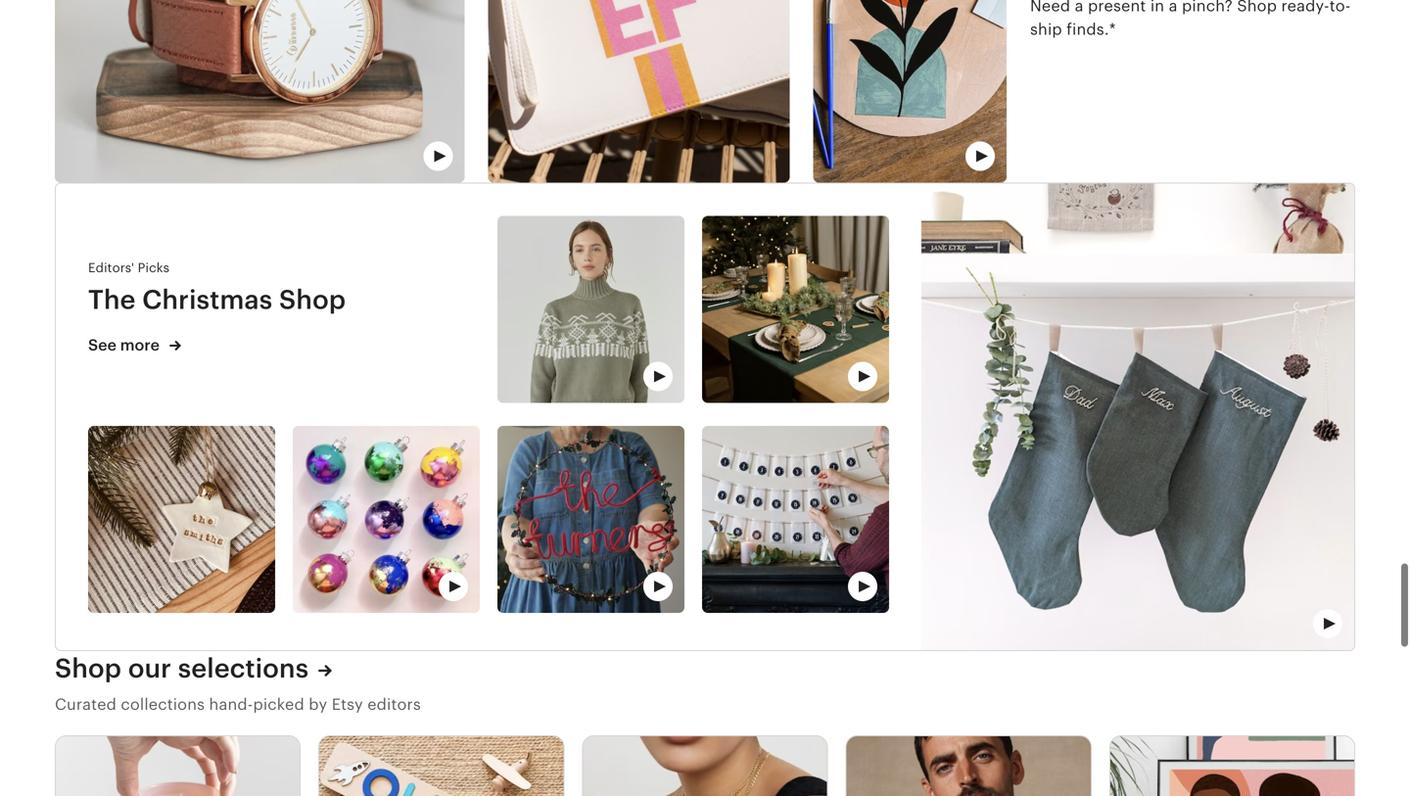Task type: describe. For each thing, give the bounding box(es) containing it.
pinch?
[[1182, 0, 1233, 15]]

picks
[[138, 260, 170, 275]]

editors'
[[88, 260, 134, 275]]

shadow monogram bag, initial name clutch, bridesmaid gift, custom preppy 90's y2k going out party bag, personalized vegan leather wristlet image
[[488, 0, 790, 183]]

organic nature paint by number kit, modern boho paint kit, craft diy kit, paint by number kit adult, boho home decor, paint and sip, image
[[814, 0, 1007, 183]]

editors' picks the christmas shop
[[88, 260, 346, 315]]

hand-
[[209, 696, 253, 714]]

ready-
[[1282, 0, 1330, 15]]

to-
[[1330, 0, 1351, 15]]

set of 12 multicolored gold leaf christmas ornaments - colorful metallic 2" glass balls image
[[293, 426, 480, 613]]

by
[[309, 696, 327, 714]]

finds.*
[[1067, 20, 1116, 38]]

shop our selections link
[[55, 651, 332, 686]]

need
[[1030, 0, 1071, 15]]

2 a from the left
[[1169, 0, 1178, 15]]

curated
[[55, 696, 117, 714]]

more
[[120, 337, 160, 354]]

watch holder for men | hexagon watch stand image
[[55, 0, 465, 183]]



Task type: locate. For each thing, give the bounding box(es) containing it.
editors
[[368, 696, 421, 714]]

shop inside need a present in a pinch? shop ready-to- ship finds.*
[[1238, 0, 1277, 15]]

collections
[[121, 696, 205, 714]]

0 horizontal spatial a
[[1075, 0, 1084, 15]]

shop up curated
[[55, 653, 122, 684]]

need a present in a pinch? shop ready-to- ship finds.*
[[1030, 0, 1351, 38]]

see
[[88, 337, 116, 354]]

sage green winter fairisle sweater, sustainable merino wool turtleneck sweater, perfect winter gift, fitted chunky patterned knit sweater image
[[498, 216, 685, 403]]

shop
[[1238, 0, 1277, 15], [279, 285, 346, 315], [55, 653, 122, 684]]

shop inside editors' picks the christmas shop
[[279, 285, 346, 315]]

1 a from the left
[[1075, 0, 1084, 15]]

our
[[128, 653, 172, 684]]

the
[[88, 285, 136, 315]]

2 vertical spatial shop
[[55, 653, 122, 684]]

ship
[[1030, 20, 1063, 38]]

picked
[[253, 696, 305, 714]]

christmas
[[142, 285, 273, 315]]

1 horizontal spatial shop
[[279, 285, 346, 315]]

2 horizontal spatial shop
[[1238, 0, 1277, 15]]

shop up see more link
[[279, 285, 346, 315]]

present
[[1088, 0, 1146, 15]]

in
[[1151, 0, 1165, 15]]

0 vertical spatial shop
[[1238, 0, 1277, 15]]

personalised family name holly light wreath image
[[498, 426, 685, 613]]

a
[[1075, 0, 1084, 15], [1169, 0, 1178, 15]]

etsy
[[332, 696, 363, 714]]

shop our selections
[[55, 653, 309, 684]]

holiday table runner, table setting, farmhouse table setting, custom size, christmas runner, natural table decor, soft table runner image
[[702, 216, 889, 403]]

a up finds.*
[[1075, 0, 1084, 15]]

0 horizontal spatial shop
[[55, 653, 122, 684]]

see more link
[[88, 335, 480, 357]]

shop left ready-
[[1238, 0, 1277, 15]]

handmade personalised clay bauble tree decoration, christmas decoration, tree decs, boho decor, bohemian, xmas, noel, decoration gift image
[[88, 426, 275, 613]]

see more
[[88, 337, 163, 354]]

1 horizontal spatial a
[[1169, 0, 1178, 15]]

personalised a date a day couples advent calendar, date night at home, christmas countdown image
[[702, 426, 889, 613]]

a right in
[[1169, 0, 1178, 15]]

selections
[[178, 653, 309, 684]]

1 vertical spatial shop
[[279, 285, 346, 315]]

curated collections hand-picked by etsy editors
[[55, 696, 421, 714]]



Task type: vqa. For each thing, say whether or not it's contained in the screenshot.
the top (50%
no



